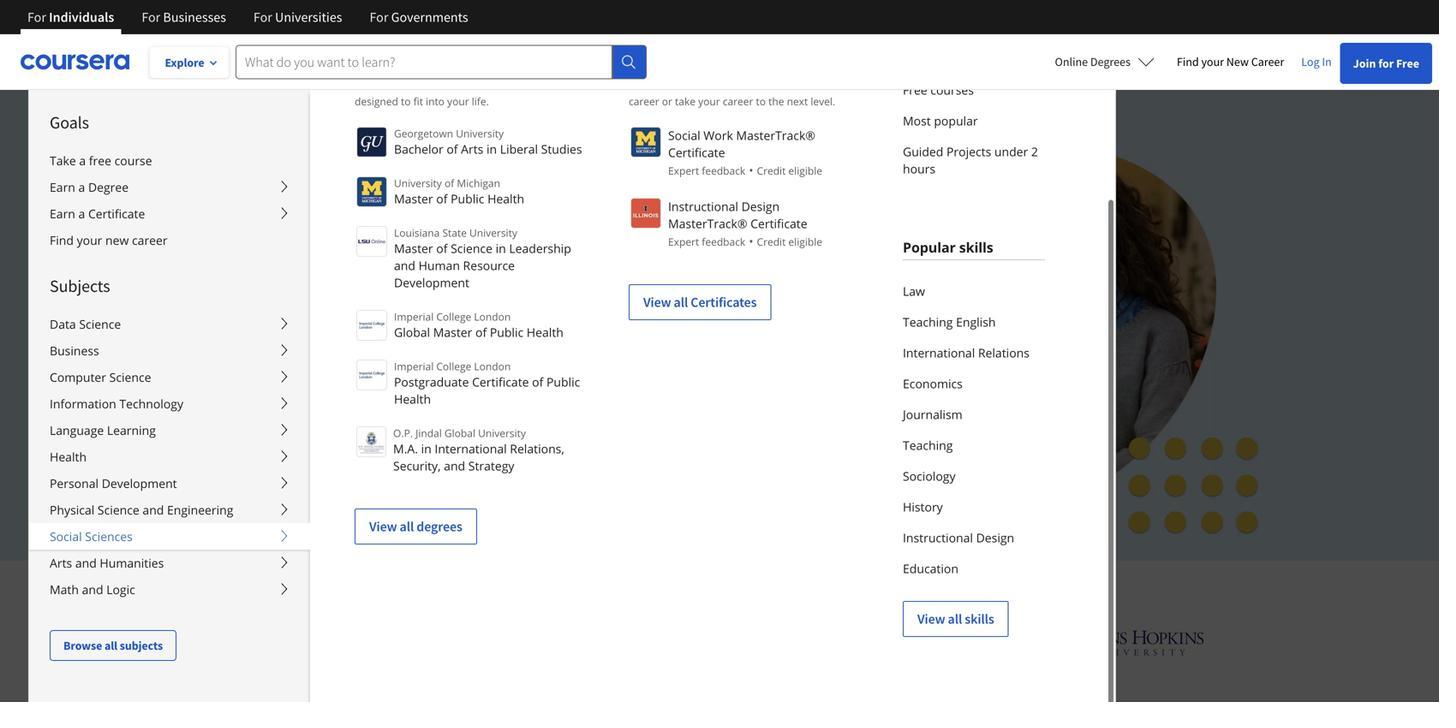 Task type: vqa. For each thing, say whether or not it's contained in the screenshot.
computer science popup button
yes



Task type: locate. For each thing, give the bounding box(es) containing it.
for for individuals
[[27, 9, 46, 26]]

computer science button
[[29, 364, 310, 391]]

a inside the in 3-9 months, gain the skills to break into a new career or take your career to the next level.
[[831, 76, 837, 90]]

0 vertical spatial design
[[741, 198, 780, 215]]

0 vertical spatial feedback
[[702, 164, 745, 178]]

eligible
[[788, 164, 822, 178], [788, 235, 822, 249]]

on inside unlimited access to 7,000+ world-class courses, hands-on projects, and job-ready certificate programs—all included in your subscription
[[703, 240, 726, 266]]

0 vertical spatial international
[[903, 345, 975, 361]]

master inside louisiana state university master of science in leadership and human resource development
[[394, 240, 433, 257]]

of down certificate
[[475, 324, 487, 341]]

view down education
[[917, 611, 945, 628]]

all inside button
[[104, 638, 117, 654]]

view all certificates link
[[629, 284, 771, 320]]

1 vertical spatial teaching
[[903, 437, 953, 454]]

0 vertical spatial imperial college london logo image
[[356, 310, 387, 341]]

1 earn from the top
[[50, 179, 75, 195]]

the right the gain
[[723, 76, 739, 90]]

leadership
[[509, 240, 571, 257]]

1 vertical spatial imperial college london logo image
[[356, 360, 387, 391]]

free courses link
[[903, 75, 1045, 105]]

1 imperial from the top
[[394, 310, 434, 324]]

1 horizontal spatial the
[[768, 94, 784, 108]]

partnername logo image for instructional
[[630, 198, 661, 229]]

mastertrack® inside social work mastertrack® certificate expert feedback • credit eligible
[[736, 127, 815, 143]]

business
[[50, 343, 99, 359]]

to inside unlimited access to 7,000+ world-class courses, hands-on projects, and job-ready certificate programs—all included in your subscription
[[375, 240, 393, 266]]

1 vertical spatial the
[[768, 94, 784, 108]]

for left 'businesses'
[[142, 9, 160, 26]]

instructional up hands-
[[668, 198, 738, 215]]

banner navigation
[[14, 0, 482, 34]]

science inside physical science and engineering 'popup button'
[[98, 502, 139, 518]]

unlimited access to 7,000+ world-class courses, hands-on projects, and job-ready certificate programs—all included in your subscription
[[223, 240, 747, 326]]

social inside social work mastertrack® certificate expert feedback • credit eligible
[[668, 127, 700, 143]]

to inside breakthrough pricing on 100% online degrees designed to fit into your life.
[[401, 94, 411, 108]]

1 horizontal spatial social
[[668, 127, 700, 143]]

feedback down work at the top of page
[[702, 164, 745, 178]]

international inside popular skills "list"
[[903, 345, 975, 361]]

1 horizontal spatial view
[[643, 294, 671, 311]]

economics
[[903, 376, 963, 392]]

1 vertical spatial •
[[749, 233, 753, 249]]

find your new career
[[1177, 54, 1284, 69]]

with up view all skills
[[883, 574, 924, 602]]

expert down take
[[668, 164, 699, 178]]

0 vertical spatial into
[[810, 76, 829, 90]]

design for instructional design
[[976, 530, 1014, 546]]

1 horizontal spatial in
[[1322, 54, 1332, 69]]

1 vertical spatial new
[[105, 232, 129, 248]]

What do you want to learn? text field
[[236, 45, 612, 79]]

1 vertical spatial development
[[102, 475, 177, 492]]

1 expert from the top
[[668, 164, 699, 178]]

2 imperial college london logo image from the top
[[356, 360, 387, 391]]

instructional up education
[[903, 530, 973, 546]]

london
[[474, 310, 511, 324], [474, 359, 511, 373]]

0 vertical spatial free
[[1396, 56, 1419, 71]]

feedback for design
[[702, 235, 745, 249]]

start
[[250, 423, 280, 441]]

information
[[50, 396, 116, 412]]

into for mastertrack®
[[810, 76, 829, 90]]

1 vertical spatial social
[[50, 529, 82, 545]]

view all skills link
[[903, 601, 1009, 637]]

2 teaching from the top
[[903, 437, 953, 454]]

2 vertical spatial view
[[917, 611, 945, 628]]

trial
[[347, 423, 374, 441]]

master inside university of michigan master of public health
[[394, 191, 433, 207]]

0 vertical spatial partnername logo image
[[630, 127, 661, 158]]

browse all subjects button
[[50, 630, 177, 661]]

global inside o.p. jindal global university m.a. in international relations, security, and strategy
[[445, 426, 475, 440]]

social down physical
[[50, 529, 82, 545]]

to up ready at the top left of page
[[375, 240, 393, 266]]

international up the economics
[[903, 345, 975, 361]]

1 vertical spatial international
[[435, 441, 507, 457]]

design for instructional design mastertrack® certificate expert feedback • credit eligible
[[741, 198, 780, 215]]

arts up michigan
[[461, 141, 483, 157]]

health inside university of michigan master of public health
[[487, 191, 524, 207]]

into right fit
[[426, 94, 445, 108]]

information technology button
[[29, 391, 310, 417]]

explore menu element
[[29, 90, 310, 661]]

find inside explore menu element
[[50, 232, 74, 248]]

teaching inside teaching link
[[903, 437, 953, 454]]

day down o.p. jindal global university logo on the bottom left of page
[[348, 464, 370, 480]]

1 vertical spatial mastertrack®
[[668, 215, 747, 232]]

social inside popup button
[[50, 529, 82, 545]]

expert for social work mastertrack® certificate
[[668, 164, 699, 178]]

2 imperial from the top
[[394, 359, 434, 373]]

popular
[[934, 113, 978, 129]]

new inside find your new career link
[[105, 232, 129, 248]]

0 horizontal spatial on
[[459, 76, 471, 90]]

1 horizontal spatial degrees
[[535, 76, 574, 90]]

1 vertical spatial into
[[426, 94, 445, 108]]

your left new
[[1201, 54, 1224, 69]]

jindal
[[416, 426, 442, 440]]

free courses
[[903, 82, 974, 98]]

1 vertical spatial credit
[[757, 235, 786, 249]]

0 horizontal spatial global
[[394, 324, 430, 341]]

0 horizontal spatial with
[[301, 464, 328, 480]]

in up resource on the left
[[496, 240, 506, 257]]

and left human
[[394, 257, 415, 274]]

0 vertical spatial •
[[749, 162, 753, 178]]

public
[[451, 191, 484, 207], [490, 324, 524, 341], [546, 374, 580, 390]]

university up strategy
[[478, 426, 526, 440]]

international up guarantee
[[435, 441, 507, 457]]

view
[[643, 294, 671, 311], [369, 518, 397, 535], [917, 611, 945, 628]]

view all degrees link
[[355, 509, 477, 545]]

for for businesses
[[142, 9, 160, 26]]

• for work
[[749, 162, 753, 178]]

london down imperial college london global master of public health
[[474, 359, 511, 373]]

london inside imperial college london postgraduate certificate of public health
[[474, 359, 511, 373]]

language learning button
[[29, 417, 310, 444]]

design down social work mastertrack® certificate expert feedback • credit eligible
[[741, 198, 780, 215]]

data science
[[50, 316, 121, 332]]

2 for from the left
[[142, 9, 160, 26]]

explore button
[[150, 47, 229, 78]]

and inside physical science and engineering 'popup button'
[[143, 502, 164, 518]]

0 vertical spatial credit
[[757, 164, 786, 178]]

view inside popular skills "list"
[[917, 611, 945, 628]]

• inside social work mastertrack® certificate expert feedback • credit eligible
[[749, 162, 753, 178]]

job-
[[341, 271, 375, 296]]

certificate down imperial college london global master of public health
[[472, 374, 529, 390]]

degrees down back
[[417, 518, 462, 535]]

2 partnername logo image from the top
[[630, 198, 661, 229]]

0 vertical spatial master
[[394, 191, 433, 207]]

louisiana state university logo image
[[356, 226, 387, 257]]

universities
[[616, 574, 726, 602]]

college inside imperial college london global master of public health
[[436, 310, 471, 324]]

1 • from the top
[[749, 162, 753, 178]]

0 vertical spatial skills
[[742, 76, 765, 90]]

career down the earn a certificate popup button
[[132, 232, 168, 248]]

all for degrees
[[400, 518, 414, 535]]

work
[[704, 127, 733, 143]]

imperial college london logo image for global master of public health
[[356, 310, 387, 341]]

degree
[[88, 179, 129, 195]]

sociology link
[[903, 461, 1045, 492]]

certificate inside instructional design mastertrack® certificate expert feedback • credit eligible
[[751, 215, 807, 232]]

and left 'logic'
[[82, 582, 103, 598]]

most popular link
[[903, 105, 1045, 136]]

of up human
[[436, 240, 448, 257]]

on left 100%
[[459, 76, 471, 90]]

into inside the in 3-9 months, gain the skills to break into a new career or take your career to the next level.
[[810, 76, 829, 90]]

for governments
[[370, 9, 468, 26]]

popular
[[903, 238, 956, 257]]

to left fit
[[401, 94, 411, 108]]

degrees inside breakthrough pricing on 100% online degrees designed to fit into your life.
[[535, 76, 574, 90]]

0 vertical spatial teaching
[[903, 314, 953, 330]]

arts and humanities button
[[29, 550, 310, 577]]

0 vertical spatial on
[[459, 76, 471, 90]]

group containing goals
[[28, 0, 1439, 702]]

feedback inside social work mastertrack® certificate expert feedback • credit eligible
[[702, 164, 745, 178]]

1 london from the top
[[474, 310, 511, 324]]

earn down earn a degree
[[50, 206, 75, 222]]

imperial down ready at the top left of page
[[394, 310, 434, 324]]

for left individuals
[[27, 9, 46, 26]]

universities
[[275, 9, 342, 26]]

journalism
[[903, 406, 963, 423]]

teaching down law
[[903, 314, 953, 330]]

1 horizontal spatial free
[[903, 82, 927, 98]]

science inside computer science dropdown button
[[109, 369, 151, 385]]

and left companies
[[731, 574, 768, 602]]

1 vertical spatial expert
[[668, 235, 699, 249]]

1 vertical spatial imperial
[[394, 359, 434, 373]]

0 horizontal spatial find
[[50, 232, 74, 248]]

new inside the in 3-9 months, gain the skills to break into a new career or take your career to the next level.
[[840, 76, 860, 90]]

teaching for teaching english
[[903, 314, 953, 330]]

0 vertical spatial college
[[436, 310, 471, 324]]

1 imperial college london logo image from the top
[[356, 310, 387, 341]]

o.p. jindal global university logo image
[[356, 427, 386, 457]]

imperial college london global master of public health
[[394, 310, 564, 341]]

economics link
[[903, 368, 1045, 399]]

imperial inside imperial college london global master of public health
[[394, 310, 434, 324]]

and left strategy
[[444, 458, 465, 474]]

johns hopkins university image
[[1042, 627, 1204, 659]]

master down 'louisiana'
[[394, 240, 433, 257]]

0 horizontal spatial the
[[723, 76, 739, 90]]

mastertrack® up hands-
[[668, 215, 747, 232]]

certificate inside social work mastertrack® certificate expert feedback • credit eligible
[[668, 144, 725, 161]]

0 horizontal spatial international
[[435, 441, 507, 457]]

certificates
[[691, 294, 757, 311]]

class
[[518, 240, 560, 266]]

1 horizontal spatial instructional
[[903, 530, 973, 546]]

1 vertical spatial view
[[369, 518, 397, 535]]

university up world-
[[469, 226, 517, 240]]

breakthrough
[[355, 76, 421, 90]]

0 vertical spatial new
[[840, 76, 860, 90]]

arts and humanities
[[50, 555, 164, 571]]

find your new career link
[[1168, 51, 1293, 73]]

find down earn a certificate on the left top
[[50, 232, 74, 248]]

into for bachelor
[[426, 94, 445, 108]]

view for view all certificates
[[643, 294, 671, 311]]

and down social sciences
[[75, 555, 97, 571]]

instructional for instructional design mastertrack® certificate expert feedback • credit eligible
[[668, 198, 738, 215]]

in right log at right top
[[1322, 54, 1332, 69]]

imperial college london logo image
[[356, 310, 387, 341], [356, 360, 387, 391]]

into inside breakthrough pricing on 100% online degrees designed to fit into your life.
[[426, 94, 445, 108]]

1 vertical spatial master
[[394, 240, 433, 257]]

1 horizontal spatial global
[[445, 426, 475, 440]]

skills down coursera
[[965, 611, 994, 628]]

eligible inside social work mastertrack® certificate expert feedback • credit eligible
[[788, 164, 822, 178]]

1 teaching from the top
[[903, 314, 953, 330]]

2 credit from the top
[[757, 235, 786, 249]]

None search field
[[236, 45, 647, 79]]

all
[[674, 294, 688, 311], [400, 518, 414, 535], [948, 611, 962, 628], [104, 638, 117, 654]]

free right for
[[1396, 56, 1419, 71]]

london inside imperial college london global master of public health
[[474, 310, 511, 324]]

science up business
[[79, 316, 121, 332]]

studies
[[541, 141, 582, 157]]

1 horizontal spatial with
[[883, 574, 924, 602]]

expert inside social work mastertrack® certificate expert feedback • credit eligible
[[668, 164, 699, 178]]

1 vertical spatial degrees
[[417, 518, 462, 535]]

0 horizontal spatial instructional
[[668, 198, 738, 215]]

imperial college london logo image down job-
[[356, 310, 387, 341]]

your inside the in 3-9 months, gain the skills to break into a new career or take your career to the next level.
[[698, 94, 720, 108]]

instructional inside 'link'
[[903, 530, 973, 546]]

/year with 14-day money-back guarantee link
[[223, 463, 511, 481]]

teaching link
[[903, 430, 1045, 461]]

science down the personal development
[[98, 502, 139, 518]]

your
[[1201, 54, 1224, 69], [447, 94, 469, 108], [698, 94, 720, 108], [77, 232, 102, 248], [223, 301, 263, 326]]

0 vertical spatial global
[[394, 324, 430, 341]]

public inside imperial college london global master of public health
[[490, 324, 524, 341]]

all inside popular skills "list"
[[948, 611, 962, 628]]

master up 'louisiana'
[[394, 191, 433, 207]]

public for master
[[490, 324, 524, 341]]

teaching english
[[903, 314, 996, 330]]

1 horizontal spatial into
[[810, 76, 829, 90]]

3 for from the left
[[253, 9, 272, 26]]

1 vertical spatial eligible
[[788, 235, 822, 249]]

1 credit from the top
[[757, 164, 786, 178]]

0 vertical spatial eligible
[[788, 164, 822, 178]]

0 horizontal spatial arts
[[50, 555, 72, 571]]

in left liberal
[[487, 141, 497, 157]]

0 vertical spatial mastertrack®
[[736, 127, 815, 143]]

new
[[1226, 54, 1249, 69]]

1 college from the top
[[436, 310, 471, 324]]

0 horizontal spatial public
[[451, 191, 484, 207]]

1 horizontal spatial international
[[903, 345, 975, 361]]

list
[[903, 75, 1045, 184]]

in right included
[[731, 271, 747, 296]]

expert inside instructional design mastertrack® certificate expert feedback • credit eligible
[[668, 235, 699, 249]]

science up information technology
[[109, 369, 151, 385]]

on up included
[[703, 240, 726, 266]]

science inside the data science popup button
[[79, 316, 121, 332]]

credit inside social work mastertrack® certificate expert feedback • credit eligible
[[757, 164, 786, 178]]

partnername logo image down 3-
[[630, 127, 661, 158]]

social left work at the top of page
[[668, 127, 700, 143]]

credit inside instructional design mastertrack® certificate expert feedback • credit eligible
[[757, 235, 786, 249]]

in left 3-
[[629, 76, 638, 90]]

find left new
[[1177, 54, 1199, 69]]

3-
[[641, 76, 650, 90]]

9
[[650, 76, 656, 90]]

life.
[[472, 94, 489, 108]]

health down postgraduate
[[394, 391, 431, 407]]

all for certificates
[[674, 294, 688, 311]]

design inside 'link'
[[976, 530, 1014, 546]]

4 for from the left
[[370, 9, 388, 26]]

new down earn a certificate on the left top
[[105, 232, 129, 248]]

1 vertical spatial arts
[[50, 555, 72, 571]]

7-
[[282, 423, 294, 441]]

0 horizontal spatial day
[[294, 423, 316, 441]]

0 horizontal spatial view
[[369, 518, 397, 535]]

skills inside "list"
[[965, 611, 994, 628]]

1 eligible from the top
[[788, 164, 822, 178]]

all down coursera
[[948, 611, 962, 628]]

eligible for instructional design mastertrack® certificate
[[788, 235, 822, 249]]

resource
[[463, 257, 515, 274]]

your down the gain
[[698, 94, 720, 108]]

mastertrack® for design
[[668, 215, 747, 232]]

2 horizontal spatial view
[[917, 611, 945, 628]]

of inside imperial college london global master of public health
[[475, 324, 487, 341]]

a for earn a degree
[[78, 179, 85, 195]]

public up 'relations,'
[[546, 374, 580, 390]]

0 vertical spatial imperial
[[394, 310, 434, 324]]

0 vertical spatial view
[[643, 294, 671, 311]]

1 vertical spatial college
[[436, 359, 471, 373]]

0 horizontal spatial into
[[426, 94, 445, 108]]

teaching inside teaching english 'link'
[[903, 314, 953, 330]]

2 • from the top
[[749, 233, 753, 249]]

1 vertical spatial design
[[976, 530, 1014, 546]]

college down certificate
[[436, 310, 471, 324]]

plus
[[1022, 574, 1062, 602]]

public inside university of michigan master of public health
[[451, 191, 484, 207]]

public down michigan
[[451, 191, 484, 207]]

explore
[[165, 55, 204, 70]]

1 vertical spatial find
[[50, 232, 74, 248]]

1 vertical spatial public
[[490, 324, 524, 341]]

computer
[[50, 369, 106, 385]]

2 college from the top
[[436, 359, 471, 373]]

college up postgraduate
[[436, 359, 471, 373]]

expert for instructional design mastertrack® certificate
[[668, 235, 699, 249]]

for left universities
[[253, 9, 272, 26]]

view all certificates
[[643, 294, 757, 311]]

certificate down social work mastertrack® certificate expert feedback • credit eligible
[[751, 215, 807, 232]]

for businesses
[[142, 9, 226, 26]]

development down human
[[394, 275, 469, 291]]

group
[[28, 0, 1439, 702]]

1 vertical spatial global
[[445, 426, 475, 440]]

eligible inside instructional design mastertrack® certificate expert feedback • credit eligible
[[788, 235, 822, 249]]

your inside find your new career link
[[1201, 54, 1224, 69]]

imperial inside imperial college london postgraduate certificate of public health
[[394, 359, 434, 373]]

2 vertical spatial skills
[[965, 611, 994, 628]]

1 vertical spatial free
[[903, 82, 927, 98]]

skills
[[742, 76, 765, 90], [959, 238, 993, 257], [965, 611, 994, 628]]

master down certificate
[[433, 324, 472, 341]]

expert
[[668, 164, 699, 178], [668, 235, 699, 249]]

1 horizontal spatial development
[[394, 275, 469, 291]]

into up level.
[[810, 76, 829, 90]]

0 horizontal spatial development
[[102, 475, 177, 492]]

• up instructional design mastertrack® certificate expert feedback • credit eligible
[[749, 162, 753, 178]]

o.p. jindal global university m.a. in international relations, security, and strategy
[[393, 426, 564, 474]]

all right browse
[[104, 638, 117, 654]]

health down michigan
[[487, 191, 524, 207]]

day inside button
[[294, 423, 316, 441]]

0 vertical spatial the
[[723, 76, 739, 90]]

• up the certificates
[[749, 233, 753, 249]]

feedback inside instructional design mastertrack® certificate expert feedback • credit eligible
[[702, 235, 745, 249]]

law
[[903, 283, 925, 299]]

free left trial
[[319, 423, 345, 441]]

1 horizontal spatial public
[[490, 324, 524, 341]]

a for take a free course
[[79, 152, 86, 169]]

university down life.
[[456, 126, 504, 140]]

2 vertical spatial free
[[319, 423, 345, 441]]

science for computer science
[[109, 369, 151, 385]]

1 horizontal spatial find
[[1177, 54, 1199, 69]]

skills left break
[[742, 76, 765, 90]]

2 london from the top
[[474, 359, 511, 373]]

university down bachelor
[[394, 176, 442, 190]]

1 partnername logo image from the top
[[630, 127, 661, 158]]

health down programs—all
[[527, 324, 564, 341]]

certificate up find your new career
[[88, 206, 145, 222]]

university inside o.p. jindal global university m.a. in international relations, security, and strategy
[[478, 426, 526, 440]]

global right jindal
[[445, 426, 475, 440]]

university
[[456, 126, 504, 140], [394, 176, 442, 190], [469, 226, 517, 240], [478, 426, 526, 440]]

louisiana
[[394, 226, 440, 240]]

mastertrack® inside instructional design mastertrack® certificate expert feedback • credit eligible
[[668, 215, 747, 232]]

2 feedback from the top
[[702, 235, 745, 249]]

2 earn from the top
[[50, 206, 75, 222]]

international relations link
[[903, 338, 1045, 368]]

0 vertical spatial in
[[1322, 54, 1332, 69]]

a left degree
[[78, 179, 85, 195]]

imperial college london logo image for postgraduate certificate of public health
[[356, 360, 387, 391]]

design inside instructional design mastertrack® certificate expert feedback • credit eligible
[[741, 198, 780, 215]]

and inside o.p. jindal global university m.a. in international relations, security, and strategy
[[444, 458, 465, 474]]

partnername logo image
[[630, 127, 661, 158], [630, 198, 661, 229]]

0 horizontal spatial social
[[50, 529, 82, 545]]

• inside instructional design mastertrack® certificate expert feedback • credit eligible
[[749, 233, 753, 249]]

a up level.
[[831, 76, 837, 90]]

in inside the in 3-9 months, gain the skills to break into a new career or take your career to the next level.
[[629, 76, 638, 90]]

0 vertical spatial instructional
[[668, 198, 738, 215]]

2 horizontal spatial free
[[1396, 56, 1419, 71]]

for universities
[[253, 9, 342, 26]]

view down /year with 14-day money-back guarantee
[[369, 518, 397, 535]]

international inside o.p. jindal global university m.a. in international relations, security, and strategy
[[435, 441, 507, 457]]

1 vertical spatial partnername logo image
[[630, 198, 661, 229]]

/month,
[[243, 384, 292, 400]]

2 expert from the top
[[668, 235, 699, 249]]

and up social sciences popup button
[[143, 502, 164, 518]]

career up work at the top of page
[[723, 94, 753, 108]]

1 vertical spatial feedback
[[702, 235, 745, 249]]

0 vertical spatial social
[[668, 127, 700, 143]]

health inside health dropdown button
[[50, 449, 87, 465]]

science down state in the top left of the page
[[451, 240, 493, 257]]

instructional inside instructional design mastertrack® certificate expert feedback • credit eligible
[[668, 198, 738, 215]]

0 vertical spatial find
[[1177, 54, 1199, 69]]

expert up included
[[668, 235, 699, 249]]

1 feedback from the top
[[702, 164, 745, 178]]

courses,
[[565, 240, 638, 266]]

find for find your new career
[[1177, 54, 1199, 69]]

health up personal
[[50, 449, 87, 465]]

popular skills menu item
[[309, 0, 1439, 702]]

for left governments
[[370, 9, 388, 26]]

2 vertical spatial master
[[433, 324, 472, 341]]

0 horizontal spatial free
[[319, 423, 345, 441]]

development inside "dropdown button"
[[102, 475, 177, 492]]

public inside imperial college london postgraduate certificate of public health
[[546, 374, 580, 390]]

earn for earn a degree
[[50, 179, 75, 195]]

college inside imperial college london postgraduate certificate of public health
[[436, 359, 471, 373]]

0 vertical spatial london
[[474, 310, 511, 324]]

engineering
[[167, 502, 233, 518]]

design down history "link"
[[976, 530, 1014, 546]]

view down hands-
[[643, 294, 671, 311]]

0 horizontal spatial degrees
[[417, 518, 462, 535]]

degrees
[[535, 76, 574, 90], [417, 518, 462, 535]]

a down earn a degree
[[78, 206, 85, 222]]

0 vertical spatial public
[[451, 191, 484, 207]]

0 horizontal spatial new
[[105, 232, 129, 248]]

2 horizontal spatial public
[[546, 374, 580, 390]]

1 horizontal spatial on
[[703, 240, 726, 266]]

start 7-day free trial button
[[223, 411, 402, 453]]

global down ready at the top left of page
[[394, 324, 430, 341]]

your down projects,
[[223, 301, 263, 326]]

a left 'free'
[[79, 152, 86, 169]]

breakthrough pricing on 100% online degrees designed to fit into your life.
[[355, 76, 574, 108]]

technology
[[119, 396, 183, 412]]

mastertrack® down next
[[736, 127, 815, 143]]

0 horizontal spatial design
[[741, 198, 780, 215]]

of down georgetown
[[447, 141, 458, 157]]

1 vertical spatial earn
[[50, 206, 75, 222]]

your left life.
[[447, 94, 469, 108]]

1 for from the left
[[27, 9, 46, 26]]

2 eligible from the top
[[788, 235, 822, 249]]



Task type: describe. For each thing, give the bounding box(es) containing it.
world-
[[462, 240, 518, 266]]

of inside imperial college london postgraduate certificate of public health
[[532, 374, 543, 390]]

arts inside 'dropdown button'
[[50, 555, 72, 571]]

programs—all
[[521, 271, 646, 296]]

partnername logo image for social
[[630, 127, 661, 158]]

of up state in the top left of the page
[[436, 191, 448, 207]]

credit for design
[[757, 235, 786, 249]]

for for universities
[[253, 9, 272, 26]]

leading
[[541, 574, 611, 602]]

free inside start 7-day free trial button
[[319, 423, 345, 441]]

take
[[675, 94, 696, 108]]

governments
[[391, 9, 468, 26]]

skills inside the in 3-9 months, gain the skills to break into a new career or take your career to the next level.
[[742, 76, 765, 90]]

business button
[[29, 338, 310, 364]]

guarantee
[[450, 464, 511, 480]]

arts inside georgetown university bachelor of arts in liberal studies
[[461, 141, 483, 157]]

for individuals
[[27, 9, 114, 26]]

view for view all skills
[[917, 611, 945, 628]]

log
[[1301, 54, 1320, 69]]

learning
[[107, 422, 156, 439]]

feedback for work
[[702, 164, 745, 178]]

math and logic button
[[29, 577, 310, 603]]

projects,
[[223, 271, 298, 296]]

education
[[903, 561, 959, 577]]

and inside unlimited access to 7,000+ world-class courses, hands-on projects, and job-ready certificate programs—all included in your subscription
[[303, 271, 336, 296]]

teaching english link
[[903, 307, 1045, 338]]

career
[[1251, 54, 1284, 69]]

months,
[[658, 76, 698, 90]]

start 7-day free trial
[[250, 423, 374, 441]]

london for certificate
[[474, 359, 511, 373]]

health inside imperial college london global master of public health
[[527, 324, 564, 341]]

certificate inside imperial college london postgraduate certificate of public health
[[472, 374, 529, 390]]

back
[[418, 464, 446, 480]]

georgetown university logo image
[[356, 127, 387, 158]]

certificate
[[430, 271, 516, 296]]

relations
[[978, 345, 1030, 361]]

instructional for instructional design
[[903, 530, 973, 546]]

social sciences button
[[29, 523, 310, 550]]

next
[[787, 94, 808, 108]]

subjects
[[50, 275, 110, 297]]

find for find your new career
[[50, 232, 74, 248]]

browse all subjects
[[63, 638, 163, 654]]

hours
[[903, 161, 935, 177]]

your inside unlimited access to 7,000+ world-class courses, hands-on projects, and job-ready certificate programs—all included in your subscription
[[223, 301, 263, 326]]

earn a degree button
[[29, 174, 310, 200]]

and inside louisiana state university master of science in leadership and human resource development
[[394, 257, 415, 274]]

1 vertical spatial skills
[[959, 238, 993, 257]]

logic
[[106, 582, 135, 598]]

goals
[[50, 112, 89, 133]]

14-
[[331, 464, 348, 480]]

credit for work
[[757, 164, 786, 178]]

physical
[[50, 502, 94, 518]]

louisiana state university master of science in leadership and human resource development
[[394, 226, 571, 291]]

earn a degree
[[50, 179, 129, 195]]

degrees
[[1090, 54, 1131, 69]]

courses
[[931, 82, 974, 98]]

2
[[1031, 143, 1038, 160]]

in inside o.p. jindal global university m.a. in international relations, security, and strategy
[[421, 441, 432, 457]]

for for governments
[[370, 9, 388, 26]]

course
[[114, 152, 152, 169]]

view all degrees
[[369, 518, 462, 535]]

find your new career link
[[29, 227, 310, 254]]

to left next
[[756, 94, 766, 108]]

social work mastertrack® certificate expert feedback • credit eligible
[[668, 127, 822, 178]]

coursera plus image
[[223, 161, 484, 187]]

list containing free courses
[[903, 75, 1045, 184]]

earn a certificate button
[[29, 200, 310, 227]]

master for master of science in leadership and human resource development
[[394, 240, 433, 257]]

in inside louisiana state university master of science in leadership and human resource development
[[496, 240, 506, 257]]

businesses
[[163, 9, 226, 26]]

teaching for teaching
[[903, 437, 953, 454]]

social for social sciences
[[50, 529, 82, 545]]

free inside free courses link
[[903, 82, 927, 98]]

science for data science
[[79, 316, 121, 332]]

of left michigan
[[445, 176, 454, 190]]

michigan
[[457, 176, 500, 190]]

1 vertical spatial day
[[348, 464, 370, 480]]

/month, cancel anytime
[[243, 384, 386, 400]]

hec paris image
[[927, 625, 987, 660]]

college for master
[[436, 310, 471, 324]]

online
[[1055, 54, 1088, 69]]

cancel
[[295, 384, 333, 400]]

public for certificate
[[546, 374, 580, 390]]

university of illinois at urbana-champaign image
[[235, 629, 369, 657]]

or
[[662, 94, 672, 108]]

money-
[[373, 464, 418, 480]]

instructional design
[[903, 530, 1014, 546]]

degrees inside view all degrees link
[[417, 518, 462, 535]]

included
[[651, 271, 726, 296]]

development inside louisiana state university master of science in leadership and human resource development
[[394, 275, 469, 291]]

strategy
[[468, 458, 514, 474]]

earn for earn a certificate
[[50, 206, 75, 222]]

all for skills
[[948, 611, 962, 628]]

health inside imperial college london postgraduate certificate of public health
[[394, 391, 431, 407]]

liberal
[[500, 141, 538, 157]]

mastertrack® for work
[[736, 127, 815, 143]]

university inside georgetown university bachelor of arts in liberal studies
[[456, 126, 504, 140]]

log in link
[[1293, 51, 1340, 72]]

view all certificates list
[[629, 125, 862, 320]]

popular skills
[[903, 238, 993, 257]]

language learning
[[50, 422, 156, 439]]

/year
[[266, 464, 298, 480]]

health button
[[29, 444, 310, 470]]

m.a.
[[393, 441, 418, 457]]

for
[[1378, 56, 1394, 71]]

imperial for global
[[394, 310, 434, 324]]

on inside breakthrough pricing on 100% online degrees designed to fit into your life.
[[459, 76, 471, 90]]

language
[[50, 422, 104, 439]]

university of michigan logo image
[[356, 176, 387, 207]]

coursera
[[929, 574, 1017, 602]]

view for view all degrees
[[369, 518, 397, 535]]

coursera image
[[21, 48, 129, 76]]

your inside find your new career link
[[77, 232, 102, 248]]

science for physical science and engineering
[[98, 502, 139, 518]]

science inside louisiana state university master of science in leadership and human resource development
[[451, 240, 493, 257]]

1 vertical spatial with
[[883, 574, 924, 602]]

online
[[503, 76, 533, 90]]

break
[[780, 76, 807, 90]]

social for social work mastertrack® certificate expert feedback • credit eligible
[[668, 127, 700, 143]]

career inside explore menu element
[[132, 232, 168, 248]]

all for subjects
[[104, 638, 117, 654]]

popular skills list
[[903, 276, 1045, 637]]

data science button
[[29, 311, 310, 338]]

companies
[[773, 574, 878, 602]]

master for master of public health
[[394, 191, 433, 207]]

free
[[89, 152, 111, 169]]

online degrees
[[1055, 54, 1131, 69]]

relations,
[[510, 441, 564, 457]]

physical science and engineering
[[50, 502, 233, 518]]

and inside arts and humanities 'dropdown button'
[[75, 555, 97, 571]]

under
[[994, 143, 1028, 160]]

anytime
[[336, 384, 386, 400]]

of inside georgetown university bachelor of arts in liberal studies
[[447, 141, 458, 157]]

certificate inside popup button
[[88, 206, 145, 222]]

free inside join for free link
[[1396, 56, 1419, 71]]

of inside louisiana state university master of science in leadership and human resource development
[[436, 240, 448, 257]]

university inside louisiana state university master of science in leadership and human resource development
[[469, 226, 517, 240]]

education link
[[903, 553, 1045, 584]]

eligible for social work mastertrack® certificate
[[788, 164, 822, 178]]

a for earn a certificate
[[78, 206, 85, 222]]

london for master
[[474, 310, 511, 324]]

to left break
[[767, 76, 777, 90]]

0 vertical spatial with
[[301, 464, 328, 480]]

• for design
[[749, 233, 753, 249]]

history link
[[903, 492, 1045, 523]]

georgetown
[[394, 126, 453, 140]]

imperial for postgraduate
[[394, 359, 434, 373]]

1 horizontal spatial career
[[629, 94, 659, 108]]

in inside georgetown university bachelor of arts in liberal studies
[[487, 141, 497, 157]]

sciences
[[85, 529, 133, 545]]

university inside university of michigan master of public health
[[394, 176, 442, 190]]

view all degrees list
[[355, 125, 588, 545]]

master inside imperial college london global master of public health
[[433, 324, 472, 341]]

ready
[[375, 271, 425, 296]]

college for certificate
[[436, 359, 471, 373]]

join for free link
[[1340, 43, 1432, 84]]

your inside breakthrough pricing on 100% online degrees designed to fit into your life.
[[447, 94, 469, 108]]

in inside unlimited access to 7,000+ world-class courses, hands-on projects, and job-ready certificate programs—all included in your subscription
[[731, 271, 747, 296]]

and inside math and logic popup button
[[82, 582, 103, 598]]

2 horizontal spatial career
[[723, 94, 753, 108]]

math and logic
[[50, 582, 135, 598]]

global inside imperial college london global master of public health
[[394, 324, 430, 341]]



